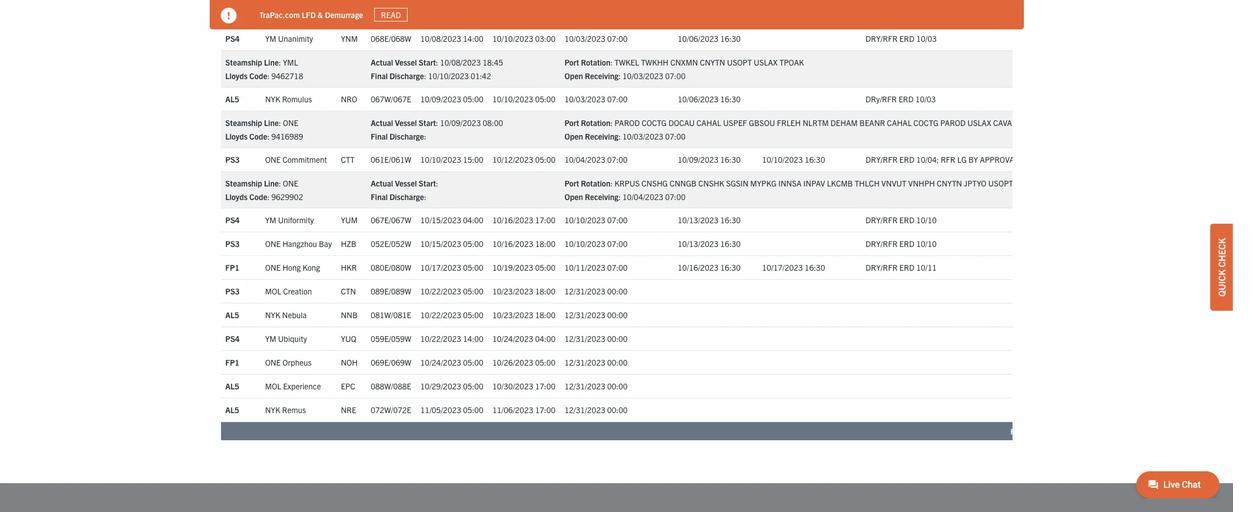 Task type: describe. For each thing, give the bounding box(es) containing it.
10/09/2023 for 10/09/2023 05:00
[[421, 94, 461, 104]]

10/11/2023 07:00
[[565, 263, 628, 273]]

07:00 for 10/16/2023 17:00
[[607, 215, 628, 225]]

9629902
[[271, 192, 303, 202]]

dry/rfr for 10/10/2023 03:00
[[866, 34, 898, 44]]

one hong kong
[[265, 263, 320, 273]]

rfr
[[941, 155, 956, 165]]

lfd
[[302, 9, 316, 20]]

11/05/2023
[[421, 405, 461, 415]]

erd for 10/19/2023 05:00
[[900, 263, 915, 273]]

04:00 for 10/15/2023 04:00
[[463, 215, 484, 225]]

11/05/2023 05:00
[[421, 405, 484, 415]]

dry/rfr for 10/19/2023 05:00
[[866, 263, 898, 273]]

10/22/2023 14:00
[[421, 334, 484, 344]]

hong
[[283, 263, 301, 273]]

hangzhou
[[283, 239, 317, 249]]

ym unanimity
[[265, 34, 313, 44]]

vessel left &
[[285, 11, 312, 21]]

experience
[[283, 381, 321, 392]]

07:00 for 10/10/2023 03:00
[[607, 34, 628, 44]]

10/15/2023 05:00
[[421, 239, 484, 249]]

mol creation
[[265, 286, 312, 297]]

one orpheus
[[265, 358, 312, 368]]

10/11
[[917, 263, 937, 273]]

actual for actual vessel start : 10/08/2023 18:45 final discharge : 10/10/2023 01:42
[[371, 57, 393, 67]]

yml
[[283, 57, 298, 67]]

10/30/2023 17:00
[[493, 381, 556, 392]]

10/08/2023 inside actual vessel start : 10/08/2023 18:45 final discharge : 10/10/2023 01:42
[[440, 57, 481, 67]]

nyk nebula
[[265, 310, 307, 320]]

sgsin
[[727, 178, 749, 188]]

10/09/2023 05:00
[[421, 94, 484, 104]]

03:00
[[535, 34, 556, 44]]

frleh
[[777, 118, 801, 128]]

01:42
[[471, 71, 491, 81]]

nyk for nyk nebula
[[265, 310, 280, 320]]

068e/068w
[[371, 34, 412, 44]]

10/13/2023 for 10/16/2023 18:00
[[678, 239, 719, 249]]

10/23/2023 18:00 for 081w/081e
[[493, 310, 556, 320]]

dry/rfr for 10/16/2023 18:00
[[866, 239, 898, 249]]

cnngb
[[670, 178, 697, 188]]

code for steamship line : yml lloyds code : 9462718
[[249, 71, 267, 81]]

ps4 for ym ubiquity
[[225, 334, 240, 344]]

nnb
[[341, 310, 358, 320]]

17:00 for 11/06/2023 17:00
[[535, 405, 556, 415]]

00:00 for 072w/072e
[[607, 405, 628, 415]]

vessel for actual vessel start : 10/09/2023 08:00 final discharge :
[[395, 118, 417, 128]]

cnshg
[[642, 178, 668, 188]]

10/13/2023 for 10/16/2023 17:00
[[678, 215, 719, 225]]

nro
[[341, 94, 357, 104]]

1 cahal from the left
[[697, 118, 722, 128]]

orpheus
[[283, 358, 312, 368]]

uspef
[[723, 118, 747, 128]]

mol experience
[[265, 381, 321, 392]]

10/17/2023 for 10/17/2023 16:30
[[762, 263, 803, 273]]

mypkg
[[751, 178, 777, 188]]

voyage
[[377, 11, 405, 21]]

07:00 inside "port rotation : krpus cnshg cnngb cnshk sgsin mypkg innsa inpav lkcmb thlch vnvut vnhph cnytn jptyo usopt uslax tpoak open receiving : 10/04/2023 07:00"
[[665, 192, 686, 202]]

beanr
[[860, 118, 886, 128]]

steamship line : one lloyds code : 9416989
[[225, 118, 303, 141]]

10/23/2023 18:00 for 089e/089w
[[493, 286, 556, 297]]

10/03 for dry/rfr erd 10/03
[[917, 34, 937, 44]]

dry/rfr
[[866, 94, 897, 104]]

081w/081e
[[371, 310, 412, 320]]

quick
[[1217, 270, 1228, 297]]

07:00 inside port rotation : parod coctg docau cahal uspef gbsou frleh nlrtm deham beanr cahal coctg parod uslax cavan usopt tpoak open receiving : 10/03/2023 07:00
[[665, 131, 686, 141]]

final for actual vessel start : 10/08/2023 18:45 final discharge : 10/10/2023 01:42
[[371, 71, 388, 81]]

12/31/2023 for 089e/089w
[[565, 286, 606, 297]]

12/31/2023 00:00 for 069e/069w
[[565, 358, 628, 368]]

10/22/2023 05:00 for 089e/089w
[[421, 286, 484, 297]]

rotation for : krpus cnshg cnngb cnshk sgsin mypkg innsa inpav lkcmb thlch vnvut vnhph cnytn jptyo usopt uslax tpoak
[[581, 178, 611, 188]]

line for 9462718
[[264, 57, 279, 67]]

10/09/2023 inside actual vessel start : 10/09/2023 08:00 final discharge :
[[440, 118, 481, 128]]

lg
[[958, 155, 967, 165]]

discharge for :
[[390, 131, 424, 141]]

hzb
[[341, 239, 357, 249]]

12/31/2023 00:00 for 089e/089w
[[565, 286, 628, 297]]

steamship for steamship line : one lloyds code : 9629902
[[225, 178, 262, 188]]

port for port rotation : krpus cnshg cnngb cnshk sgsin mypkg innsa inpav lkcmb thlch vnvut vnhph cnytn jptyo usopt uslax tpoak open receiving : 10/04/2023 07:00
[[565, 178, 579, 188]]

10/29/2023 05:00
[[421, 381, 484, 392]]

dry/rfr erd 10/04; rfr lg by approval only
[[866, 155, 1040, 165]]

16:30 for 10/10/2023 03:00
[[721, 34, 741, 44]]

one inside steamship line : one lloyds code : 9629902
[[283, 178, 299, 188]]

fp1 for one hong kong
[[225, 263, 240, 273]]

17:00 for 10/30/2023 17:00
[[535, 381, 556, 392]]

docau
[[669, 118, 695, 128]]

rotation for : twkel twkhh cnxmn cnytn usopt uslax tpoak
[[581, 57, 611, 67]]

nyk remus
[[265, 405, 306, 415]]

demurrage
[[325, 9, 363, 20]]

10/24/2023 for 10/24/2023 05:00
[[421, 358, 461, 368]]

00:00 for 069e/069w
[[607, 358, 628, 368]]

actual vessel start : final discharge :
[[371, 178, 438, 202]]

0 horizontal spatial 10/04/2023
[[565, 155, 606, 165]]

epc
[[341, 381, 355, 392]]

1 coctg from the left
[[642, 118, 667, 128]]

kong
[[303, 263, 320, 273]]

code for steamship line : one lloyds code : 9629902
[[249, 192, 267, 202]]

10/22/2023 for 089e/089w
[[421, 286, 461, 297]]

10/10/2023 05:00
[[493, 94, 556, 104]]

erd for 10/12/2023 05:00
[[900, 155, 915, 165]]

receiving for : parod coctg docau cahal uspef gbsou frleh nlrtm deham beanr cahal coctg parod uslax cavan usopt tpoak
[[585, 131, 619, 141]]

ynm
[[341, 34, 358, 44]]

080e/080w
[[371, 263, 412, 273]]

10/11/2023
[[565, 263, 606, 273]]

one commitment
[[265, 155, 327, 165]]

nyk romulus
[[265, 94, 312, 104]]

16:30 for 10/16/2023 17:00
[[721, 215, 741, 225]]

15:00
[[463, 155, 484, 165]]

remus
[[282, 405, 306, 415]]

10/24/2023 for 10/24/2023 04:00
[[493, 334, 534, 344]]

innsa
[[779, 178, 802, 188]]

hkr
[[341, 263, 357, 273]]

10/03/2023 07:00 for 10/10/2023 03:00
[[565, 34, 628, 44]]

dry/rfr erd 10/03
[[866, 94, 936, 104]]

open for port rotation : parod coctg docau cahal uspef gbsou frleh nlrtm deham beanr cahal coctg parod uslax cavan usopt tpoak open receiving : 10/03/2023 07:00
[[565, 131, 583, 141]]

089e/089w
[[371, 286, 412, 297]]

00:00 for 088w/088e
[[607, 381, 628, 392]]

open for port rotation : krpus cnshg cnngb cnshk sgsin mypkg innsa inpav lkcmb thlch vnvut vnhph cnytn jptyo usopt uslax tpoak open receiving : 10/04/2023 07:00
[[565, 192, 583, 202]]

steamship for steamship line : yml lloyds code : 9462718
[[225, 57, 262, 67]]

erd for 10/16/2023 17:00
[[900, 215, 915, 225]]

2 cahal from the left
[[887, 118, 912, 128]]

ps3 for mol creation
[[225, 286, 240, 297]]

10/12/2023 05:00
[[493, 155, 556, 165]]

mol for mol experience
[[265, 381, 281, 392]]

unanimity
[[278, 34, 313, 44]]

trapac.com
[[259, 9, 300, 20]]

final for actual vessel start : 10/09/2023 08:00 final discharge :
[[371, 131, 388, 141]]

lloyds for steamship line : one lloyds code : 9416989
[[225, 131, 248, 141]]

16:30 for 10/12/2023 05:00
[[721, 155, 741, 165]]

check
[[1217, 238, 1228, 268]]

lloyds for steamship line : one lloyds code : 9629902
[[225, 192, 248, 202]]

10/06/2023 16:30 for 05:00
[[678, 94, 741, 104]]

erd for 10/10/2023 05:00
[[899, 94, 914, 104]]

ps3 for one commitment
[[225, 155, 240, 165]]

00:00 for 059e/059w
[[607, 334, 628, 344]]

twkel
[[615, 57, 640, 67]]

2 coctg from the left
[[914, 118, 939, 128]]

tpoak inside port rotation : twkel twkhh cnxmn cnytn usopt uslax tpoak open receiving : 10/03/2023 07:00
[[780, 57, 804, 67]]

uniformity
[[278, 215, 314, 225]]

al5 for mol experience
[[225, 381, 239, 392]]

dry/rfr erd 10/10 for 10/16/2023 17:00
[[866, 215, 937, 225]]

ubiquity
[[278, 334, 307, 344]]

receiving inside port rotation : twkel twkhh cnxmn cnytn usopt uslax tpoak open receiving : 10/03/2023 07:00
[[585, 71, 619, 81]]

al5 for nyk nebula
[[225, 310, 239, 320]]

052e/052w
[[371, 239, 412, 249]]

10/16/2023 for 10/16/2023 17:00
[[493, 215, 534, 225]]

usopt inside "port rotation : krpus cnshg cnngb cnshk sgsin mypkg innsa inpav lkcmb thlch vnvut vnhph cnytn jptyo usopt uslax tpoak open receiving : 10/04/2023 07:00"
[[989, 178, 1014, 188]]

nlrtm
[[803, 118, 829, 128]]

nyk for nyk remus
[[265, 405, 280, 415]]

ps4 for ym unanimity
[[225, 34, 240, 44]]

steamship line : one lloyds code : 9629902
[[225, 178, 303, 202]]

records displayed :
[[1011, 426, 1081, 437]]

records
[[1011, 426, 1039, 437]]

uslax inside port rotation : twkel twkhh cnxmn cnytn usopt uslax tpoak open receiving : 10/03/2023 07:00
[[754, 57, 778, 67]]

072w/072e
[[371, 405, 412, 415]]

inpav
[[804, 178, 826, 188]]

10/10/2023 inside actual vessel start : 10/08/2023 18:45 final discharge : 10/10/2023 01:42
[[428, 71, 469, 81]]

cnytn inside "port rotation : krpus cnshg cnngb cnshk sgsin mypkg innsa inpav lkcmb thlch vnvut vnhph cnytn jptyo usopt uslax tpoak open receiving : 10/04/2023 07:00"
[[937, 178, 963, 188]]

fp1 for one orpheus
[[225, 358, 240, 368]]

10/03/2023 inside port rotation : twkel twkhh cnxmn cnytn usopt uslax tpoak open receiving : 10/03/2023 07:00
[[623, 71, 664, 81]]

10/03/2023 inside port rotation : parod coctg docau cahal uspef gbsou frleh nlrtm deham beanr cahal coctg parod uslax cavan usopt tpoak open receiving : 10/03/2023 07:00
[[623, 131, 664, 141]]

displayed
[[1041, 426, 1075, 437]]

059e/059w
[[371, 334, 412, 344]]

067e/067w
[[371, 215, 412, 225]]



Task type: vqa. For each thing, say whether or not it's contained in the screenshot.
TWO
no



Task type: locate. For each thing, give the bounding box(es) containing it.
1 10/10 from the top
[[917, 215, 937, 225]]

open inside port rotation : twkel twkhh cnxmn cnytn usopt uslax tpoak open receiving : 10/03/2023 07:00
[[565, 71, 583, 81]]

open inside "port rotation : krpus cnshg cnngb cnshk sgsin mypkg innsa inpav lkcmb thlch vnvut vnhph cnytn jptyo usopt uslax tpoak open receiving : 10/04/2023 07:00"
[[565, 192, 583, 202]]

10/22/2023 05:00 for 081w/081e
[[421, 310, 484, 320]]

2 10/06/2023 from the top
[[678, 94, 719, 104]]

ym left ubiquity on the left bottom
[[265, 334, 276, 344]]

10/09/2023 down actual vessel start : 10/08/2023 18:45 final discharge : 10/10/2023 01:42
[[421, 94, 461, 104]]

10/08/2023 14:00
[[421, 34, 484, 44]]

18:00 for 089e/089w
[[535, 286, 556, 297]]

ym ubiquity
[[265, 334, 307, 344]]

1 vertical spatial lloyds
[[225, 131, 248, 141]]

10/09/2023 16:30
[[678, 155, 741, 165]]

1 vertical spatial nyk
[[265, 310, 280, 320]]

start inside actual vessel start : 10/09/2023 08:00 final discharge :
[[419, 118, 436, 128]]

18:00 down 10/16/2023 17:00
[[535, 239, 556, 249]]

line inside steamship line : one lloyds code : 9629902
[[264, 178, 279, 188]]

12/31/2023 for 081w/081e
[[565, 310, 606, 320]]

17:00 for 10/16/2023 17:00
[[535, 215, 556, 225]]

line up "9416989"
[[264, 118, 279, 128]]

10/17/2023 16:30
[[762, 263, 826, 273]]

2 vertical spatial actual
[[371, 178, 393, 188]]

port inside port rotation : twkel twkhh cnxmn cnytn usopt uslax tpoak open receiving : 10/03/2023 07:00
[[565, 57, 579, 67]]

2 10/22/2023 05:00 from the top
[[421, 310, 484, 320]]

1 horizontal spatial cahal
[[887, 118, 912, 128]]

10/06/2023
[[678, 34, 719, 44], [678, 94, 719, 104]]

ym for ym unanimity
[[265, 34, 276, 44]]

actual down 068e/068w
[[371, 57, 393, 67]]

vessel inside actual vessel start : 10/09/2023 08:00 final discharge :
[[395, 118, 417, 128]]

10/15/2023 for 10/15/2023 04:00
[[421, 215, 461, 225]]

04:00 up 10/15/2023 05:00
[[463, 215, 484, 225]]

lloyds inside steamship line : one lloyds code : 9629902
[[225, 192, 248, 202]]

1 vertical spatial 18:00
[[535, 286, 556, 297]]

final up "067e/067w"
[[371, 192, 388, 202]]

ym for ym ubiquity
[[265, 334, 276, 344]]

uslax inside port rotation : parod coctg docau cahal uspef gbsou frleh nlrtm deham beanr cahal coctg parod uslax cavan usopt tpoak open receiving : 10/03/2023 07:00
[[968, 118, 992, 128]]

dry/rfr erd 10/10 up dry/rfr erd 10/11
[[866, 239, 937, 249]]

1 ps4 from the top
[[225, 34, 240, 44]]

discharge up "067e/067w"
[[390, 192, 424, 202]]

10/10 down the vnhph
[[917, 215, 937, 225]]

1 dry/rfr erd 10/10 from the top
[[866, 215, 937, 225]]

usopt inside port rotation : parod coctg docau cahal uspef gbsou frleh nlrtm deham beanr cahal coctg parod uslax cavan usopt tpoak open receiving : 10/03/2023 07:00
[[1020, 118, 1045, 128]]

lloyds inside "steamship line : yml lloyds code : 9462718"
[[225, 71, 248, 81]]

tpoak inside "port rotation : krpus cnshg cnngb cnshk sgsin mypkg innsa inpav lkcmb thlch vnvut vnhph cnytn jptyo usopt uslax tpoak open receiving : 10/04/2023 07:00"
[[1041, 178, 1066, 188]]

10/16/2023 16:30
[[678, 263, 741, 273]]

lloyds inside steamship line : one lloyds code : 9416989
[[225, 131, 248, 141]]

1 vertical spatial 10/16/2023
[[493, 239, 534, 249]]

10/13/2023 16:30 for 18:00
[[678, 239, 741, 249]]

code up ynm
[[341, 11, 362, 21]]

4 al5 from the top
[[225, 405, 239, 415]]

3 12/31/2023 from the top
[[565, 334, 606, 344]]

noh
[[341, 358, 358, 368]]

start down 10/09/2023 05:00
[[419, 118, 436, 128]]

10/13/2023 up 10/16/2023 16:30
[[678, 239, 719, 249]]

2 17:00 from the top
[[535, 381, 556, 392]]

receiving up 10/04/2023 07:00
[[585, 131, 619, 141]]

10/10/2023 03:00
[[493, 34, 556, 44]]

6 12/31/2023 from the top
[[565, 405, 606, 415]]

code left "9462718"
[[249, 71, 267, 81]]

2 actual from the top
[[371, 118, 393, 128]]

2 vertical spatial ym
[[265, 334, 276, 344]]

2 vertical spatial lloyds
[[225, 192, 248, 202]]

10/06/2023 for 10/10/2023 05:00
[[678, 94, 719, 104]]

0 vertical spatial line
[[264, 57, 279, 67]]

10/22/2023 for 081w/081e
[[421, 310, 461, 320]]

code inside steamship line : one lloyds code : 9416989
[[249, 131, 267, 141]]

2 horizontal spatial uslax
[[1016, 178, 1039, 188]]

1 line from the top
[[264, 57, 279, 67]]

10/24/2023 04:00
[[493, 334, 556, 344]]

0 vertical spatial 10/23/2023
[[493, 286, 534, 297]]

1 vertical spatial line
[[264, 118, 279, 128]]

1 final from the top
[[371, 71, 388, 81]]

07:00 down docau
[[665, 131, 686, 141]]

3 10/22/2023 from the top
[[421, 334, 461, 344]]

one left hangzhou
[[265, 239, 281, 249]]

10/22/2023 05:00 down 10/17/2023 05:00
[[421, 286, 484, 297]]

2 10/22/2023 from the top
[[421, 310, 461, 320]]

solid image
[[221, 8, 237, 24]]

1 vertical spatial 10/23/2023
[[493, 310, 534, 320]]

romulus
[[282, 94, 312, 104]]

one down "9416989"
[[265, 155, 281, 165]]

ctn
[[341, 286, 356, 297]]

lloyds left "9416989"
[[225, 131, 248, 141]]

usopt down approval
[[989, 178, 1014, 188]]

12/31/2023 00:00 for 088w/088e
[[565, 381, 628, 392]]

vessel inside actual vessel start : 10/08/2023 18:45 final discharge : 10/10/2023 01:42
[[395, 57, 417, 67]]

10/03/2023 07:00 for 10/10/2023 05:00
[[565, 94, 628, 104]]

4 dry/rfr from the top
[[866, 239, 898, 249]]

1 open from the top
[[565, 71, 583, 81]]

ym left unanimity
[[265, 34, 276, 44]]

3 line from the top
[[264, 178, 279, 188]]

1 vertical spatial ps4
[[225, 215, 240, 225]]

approval
[[980, 155, 1019, 165]]

2 mol from the top
[[265, 381, 281, 392]]

1 vertical spatial 10/04/2023
[[623, 192, 664, 202]]

3 start from the top
[[419, 178, 436, 188]]

steamship inside steamship line : one lloyds code : 9416989
[[225, 118, 262, 128]]

rotation inside port rotation : parod coctg docau cahal uspef gbsou frleh nlrtm deham beanr cahal coctg parod uslax cavan usopt tpoak open receiving : 10/03/2023 07:00
[[581, 118, 611, 128]]

10/26/2023 05:00
[[493, 358, 556, 368]]

6 00:00 from the top
[[607, 405, 628, 415]]

07:00 down twkel
[[607, 94, 628, 104]]

actual down 067w/067e on the top of page
[[371, 118, 393, 128]]

footer
[[0, 484, 1234, 512]]

07:00 for 10/12/2023 05:00
[[607, 155, 628, 165]]

00:00
[[607, 286, 628, 297], [607, 310, 628, 320], [607, 334, 628, 344], [607, 358, 628, 368], [607, 381, 628, 392], [607, 405, 628, 415]]

10/24/2023 up 10/29/2023
[[421, 358, 461, 368]]

port
[[565, 57, 579, 67], [565, 118, 579, 128], [565, 178, 579, 188]]

07:00 right 10/11/2023 on the bottom left
[[607, 263, 628, 273]]

cnshk
[[699, 178, 725, 188]]

0 vertical spatial dry/rfr erd 10/10
[[866, 215, 937, 225]]

0 vertical spatial 17:00
[[535, 215, 556, 225]]

1 parod from the left
[[615, 118, 640, 128]]

10/26/2023
[[493, 358, 534, 368]]

0 horizontal spatial parod
[[615, 118, 640, 128]]

2 14:00 from the top
[[463, 334, 484, 344]]

14:00 for 10/22/2023 14:00
[[463, 334, 484, 344]]

1 start from the top
[[419, 57, 436, 67]]

07:00 for 10/19/2023 05:00
[[607, 263, 628, 273]]

1 vertical spatial 10/22/2023 05:00
[[421, 310, 484, 320]]

usopt right cavan
[[1020, 118, 1045, 128]]

07:00 up 10/11/2023 07:00
[[607, 239, 628, 249]]

3 discharge from the top
[[390, 192, 424, 202]]

10/22/2023 up 10/24/2023 05:00
[[421, 334, 461, 344]]

dry/rfr for 10/12/2023 05:00
[[866, 155, 898, 165]]

10/12/2023
[[493, 155, 534, 165]]

vessel for actual vessel start : 10/08/2023 18:45 final discharge : 10/10/2023 01:42
[[395, 57, 417, 67]]

1 vertical spatial 10/08/2023
[[440, 57, 481, 67]]

10/24/2023 05:00
[[421, 358, 484, 368]]

10/06/2023 16:30 up cnxmn
[[678, 34, 741, 44]]

10/03/2023
[[565, 34, 606, 44], [623, 71, 664, 81], [565, 94, 606, 104], [623, 131, 664, 141]]

2 vertical spatial 10/16/2023
[[678, 263, 719, 273]]

nyk left nebula
[[265, 310, 280, 320]]

code left 9629902
[[249, 192, 267, 202]]

10/10 for 10/16/2023 17:00
[[917, 215, 937, 225]]

2 10/10 from the top
[[917, 239, 937, 249]]

07:00 down cnngb in the right top of the page
[[665, 192, 686, 202]]

nyk left remus
[[265, 405, 280, 415]]

final inside actual vessel start : final discharge :
[[371, 192, 388, 202]]

vessel inside actual vessel start : final discharge :
[[395, 178, 417, 188]]

receiving inside "port rotation : krpus cnshg cnngb cnshk sgsin mypkg innsa inpav lkcmb thlch vnvut vnhph cnytn jptyo usopt uslax tpoak open receiving : 10/04/2023 07:00"
[[585, 192, 619, 202]]

1 lloyds from the top
[[225, 71, 248, 81]]

ps4
[[225, 34, 240, 44], [225, 215, 240, 225], [225, 334, 240, 344]]

07:00 for 10/10/2023 05:00
[[607, 94, 628, 104]]

only
[[1021, 155, 1040, 165]]

5 00:00 from the top
[[607, 381, 628, 392]]

0 vertical spatial uslax
[[754, 57, 778, 67]]

10/09/2023 up cnshk
[[678, 155, 719, 165]]

2 ps3 from the top
[[225, 239, 240, 249]]

10/13/2023 16:30 for 17:00
[[678, 215, 741, 225]]

port rotation : twkel twkhh cnxmn cnytn usopt uslax tpoak open receiving : 10/03/2023 07:00
[[565, 57, 804, 81]]

17:00 up '11/06/2023 17:00'
[[535, 381, 556, 392]]

14:00 up 18:45
[[463, 34, 484, 44]]

1 horizontal spatial 04:00
[[535, 334, 556, 344]]

0 vertical spatial ps4
[[225, 34, 240, 44]]

0 vertical spatial open
[[565, 71, 583, 81]]

2 vertical spatial 17:00
[[535, 405, 556, 415]]

2 dry/rfr from the top
[[866, 155, 898, 165]]

receiving down the krpus at top
[[585, 192, 619, 202]]

12/31/2023 00:00 for 081w/081e
[[565, 310, 628, 320]]

receiving inside port rotation : parod coctg docau cahal uspef gbsou frleh nlrtm deham beanr cahal coctg parod uslax cavan usopt tpoak open receiving : 10/03/2023 07:00
[[585, 131, 619, 141]]

one left hong
[[265, 263, 281, 273]]

uslax inside "port rotation : krpus cnshg cnngb cnshk sgsin mypkg innsa inpav lkcmb thlch vnvut vnhph cnytn jptyo usopt uslax tpoak open receiving : 10/04/2023 07:00"
[[1016, 178, 1039, 188]]

0 vertical spatial rotation
[[581, 57, 611, 67]]

mol for mol creation
[[265, 286, 281, 297]]

1 10/17/2023 from the left
[[421, 263, 461, 273]]

3 00:00 from the top
[[607, 334, 628, 344]]

discharge up 067w/067e on the top of page
[[390, 71, 424, 81]]

0 vertical spatial 10/23/2023 18:00
[[493, 286, 556, 297]]

1 vertical spatial 10/03
[[916, 94, 936, 104]]

088w/088e
[[371, 381, 412, 392]]

one for orpheus
[[265, 358, 281, 368]]

dry/rfr erd 10/10 for 10/16/2023 18:00
[[866, 239, 937, 249]]

steamship
[[225, 57, 262, 67], [225, 118, 262, 128], [225, 178, 262, 188]]

1 vertical spatial port
[[565, 118, 579, 128]]

10/06/2023 16:30
[[678, 34, 741, 44], [678, 94, 741, 104]]

3 ym from the top
[[265, 334, 276, 344]]

9462718
[[271, 71, 303, 81]]

rotation down 10/04/2023 07:00
[[581, 178, 611, 188]]

0 vertical spatial 10/03/2023 07:00
[[565, 34, 628, 44]]

receiving
[[585, 71, 619, 81], [585, 131, 619, 141], [585, 192, 619, 202]]

coctg
[[642, 118, 667, 128], [914, 118, 939, 128]]

10/03 for dry/rfr erd 10/03
[[916, 94, 936, 104]]

trapac.com lfd & demurrage
[[259, 9, 363, 20]]

10/09/2023 for 10/09/2023 16:30
[[678, 155, 719, 165]]

one for hong
[[265, 263, 281, 273]]

10/22/2023 05:00 up 10/22/2023 14:00
[[421, 310, 484, 320]]

rotation for : parod coctg docau cahal uspef gbsou frleh nlrtm deham beanr cahal coctg parod uslax cavan usopt tpoak
[[581, 118, 611, 128]]

cahal
[[697, 118, 722, 128], [887, 118, 912, 128]]

2 dry/rfr erd 10/10 from the top
[[866, 239, 937, 249]]

dry/rfr erd 10/10 down vnvut
[[866, 215, 937, 225]]

07:00 down the krpus at top
[[607, 215, 628, 225]]

twkhh
[[641, 57, 669, 67]]

3 receiving from the top
[[585, 192, 619, 202]]

14:00 up 10/24/2023 05:00
[[463, 334, 484, 344]]

2 10/03/2023 07:00 from the top
[[565, 94, 628, 104]]

1 17:00 from the top
[[535, 215, 556, 225]]

tpoak for vnhph
[[1041, 178, 1066, 188]]

steamship inside "steamship line : yml lloyds code : 9462718"
[[225, 57, 262, 67]]

10/23/2023 down '10/19/2023'
[[493, 286, 534, 297]]

2 vertical spatial open
[[565, 192, 583, 202]]

cnxmn
[[671, 57, 698, 67]]

0 vertical spatial 10/06/2023 16:30
[[678, 34, 741, 44]]

0 horizontal spatial cahal
[[697, 118, 722, 128]]

1 12/31/2023 from the top
[[565, 286, 606, 297]]

12/31/2023
[[565, 286, 606, 297], [565, 310, 606, 320], [565, 334, 606, 344], [565, 358, 606, 368], [565, 381, 606, 392], [565, 405, 606, 415]]

actual inside actual vessel start : 10/09/2023 08:00 final discharge :
[[371, 118, 393, 128]]

0 horizontal spatial uslax
[[754, 57, 778, 67]]

steamship inside steamship line : one lloyds code : 9629902
[[225, 178, 262, 188]]

10/16/2023 17:00
[[493, 215, 556, 225]]

08:00
[[483, 118, 503, 128]]

10/13/2023 16:30
[[678, 215, 741, 225], [678, 239, 741, 249]]

0 vertical spatial 10/13/2023
[[678, 215, 719, 225]]

3 open from the top
[[565, 192, 583, 202]]

2 10/23/2023 from the top
[[493, 310, 534, 320]]

rotation up 10/04/2023 07:00
[[581, 118, 611, 128]]

3 actual from the top
[[371, 178, 393, 188]]

07:00 inside port rotation : twkel twkhh cnxmn cnytn usopt uslax tpoak open receiving : 10/03/2023 07:00
[[665, 71, 686, 81]]

cavan
[[994, 118, 1018, 128]]

10/03/2023 07:00 up twkel
[[565, 34, 628, 44]]

1 14:00 from the top
[[463, 34, 484, 44]]

code inside steamship line : one lloyds code : 9629902
[[249, 192, 267, 202]]

1 discharge from the top
[[390, 71, 424, 81]]

16:30 for 10/16/2023 18:00
[[721, 239, 741, 249]]

0 horizontal spatial 10/24/2023
[[421, 358, 461, 368]]

4 00:00 from the top
[[607, 358, 628, 368]]

cnytn inside port rotation : twkel twkhh cnxmn cnytn usopt uslax tpoak open receiving : 10/03/2023 07:00
[[700, 57, 726, 67]]

18:00 up 10/24/2023 04:00
[[535, 310, 556, 320]]

al5 for nyk romulus
[[225, 94, 239, 104]]

0 vertical spatial mol
[[265, 286, 281, 297]]

actual inside actual vessel start : 10/08/2023 18:45 final discharge : 10/10/2023 01:42
[[371, 57, 393, 67]]

lkcmb
[[827, 178, 853, 188]]

1 port from the top
[[565, 57, 579, 67]]

1 vertical spatial discharge
[[390, 131, 424, 141]]

1 vertical spatial 10/23/2023 18:00
[[493, 310, 556, 320]]

1 10/22/2023 05:00 from the top
[[421, 286, 484, 297]]

0 horizontal spatial usopt
[[727, 57, 752, 67]]

port rotation : krpus cnshg cnngb cnshk sgsin mypkg innsa inpav lkcmb thlch vnvut vnhph cnytn jptyo usopt uslax tpoak open receiving : 10/04/2023 07:00
[[565, 178, 1066, 202]]

code inside "steamship line : yml lloyds code : 9462718"
[[249, 71, 267, 81]]

1 vertical spatial usopt
[[1020, 118, 1045, 128]]

dry/rfr erd 10/11
[[866, 263, 937, 273]]

1 vertical spatial 10/13/2023
[[678, 239, 719, 249]]

erd for 10/16/2023 18:00
[[900, 239, 915, 249]]

read
[[381, 10, 401, 20]]

069e/069w
[[371, 358, 412, 368]]

port up 10/04/2023 07:00
[[565, 118, 579, 128]]

1 vertical spatial 10/06/2023
[[678, 94, 719, 104]]

vessel down 061e/061w at top
[[395, 178, 417, 188]]

2 10/13/2023 from the top
[[678, 239, 719, 249]]

10/23/2023 for 089e/089w
[[493, 286, 534, 297]]

mol left creation
[[265, 286, 281, 297]]

start for : 10/08/2023 18:45
[[419, 57, 436, 67]]

10/10 up 10/11
[[917, 239, 937, 249]]

2 port from the top
[[565, 118, 579, 128]]

2 10/23/2023 18:00 from the top
[[493, 310, 556, 320]]

3 17:00 from the top
[[535, 405, 556, 415]]

1 00:00 from the top
[[607, 286, 628, 297]]

10/06/2023 up cnxmn
[[678, 34, 719, 44]]

1 12/31/2023 00:00 from the top
[[565, 286, 628, 297]]

0 vertical spatial start
[[419, 57, 436, 67]]

1 vertical spatial ps3
[[225, 239, 240, 249]]

0 vertical spatial cnytn
[[700, 57, 726, 67]]

1 10/06/2023 16:30 from the top
[[678, 34, 741, 44]]

port inside port rotation : parod coctg docau cahal uspef gbsou frleh nlrtm deham beanr cahal coctg parod uslax cavan usopt tpoak open receiving : 10/03/2023 07:00
[[565, 118, 579, 128]]

one up 9629902
[[283, 178, 299, 188]]

discharge up 061e/061w at top
[[390, 131, 424, 141]]

3 port from the top
[[565, 178, 579, 188]]

1 horizontal spatial 10/17/2023
[[762, 263, 803, 273]]

1 vertical spatial 04:00
[[535, 334, 556, 344]]

10/06/2023 16:30 up uspef at top
[[678, 94, 741, 104]]

one for commitment
[[265, 155, 281, 165]]

1 vertical spatial rotation
[[581, 118, 611, 128]]

start inside actual vessel start : 10/08/2023 18:45 final discharge : 10/10/2023 01:42
[[419, 57, 436, 67]]

2 parod from the left
[[941, 118, 966, 128]]

2 steamship from the top
[[225, 118, 262, 128]]

1 horizontal spatial cnytn
[[937, 178, 963, 188]]

1 rotation from the top
[[581, 57, 611, 67]]

1 receiving from the top
[[585, 71, 619, 81]]

0 vertical spatial ps3
[[225, 155, 240, 165]]

2 vertical spatial line
[[264, 178, 279, 188]]

ym
[[265, 34, 276, 44], [265, 215, 276, 225], [265, 334, 276, 344]]

2 nyk from the top
[[265, 310, 280, 320]]

actual vessel start : 10/09/2023 08:00 final discharge :
[[371, 118, 503, 141]]

0 vertical spatial nyk
[[265, 94, 280, 104]]

10/22/2023 down 10/17/2023 05:00
[[421, 286, 461, 297]]

actual inside actual vessel start : final discharge :
[[371, 178, 393, 188]]

line inside steamship line : one lloyds code : 9416989
[[264, 118, 279, 128]]

9416989
[[271, 131, 303, 141]]

open inside port rotation : parod coctg docau cahal uspef gbsou frleh nlrtm deham beanr cahal coctg parod uslax cavan usopt tpoak open receiving : 10/03/2023 07:00
[[565, 131, 583, 141]]

2 vertical spatial receiving
[[585, 192, 619, 202]]

3 al5 from the top
[[225, 381, 239, 392]]

1 vertical spatial uslax
[[968, 118, 992, 128]]

1 vertical spatial 17:00
[[535, 381, 556, 392]]

2 10/10/2023 07:00 from the top
[[565, 239, 628, 249]]

coctg left docau
[[642, 118, 667, 128]]

2 ps4 from the top
[[225, 215, 240, 225]]

10/15/2023 up 10/15/2023 05:00
[[421, 215, 461, 225]]

parod up dry/rfr erd 10/04; rfr lg by approval only
[[941, 118, 966, 128]]

10/22/2023 05:00
[[421, 286, 484, 297], [421, 310, 484, 320]]

00:00 for 089e/089w
[[607, 286, 628, 297]]

final inside actual vessel start : 10/09/2023 08:00 final discharge :
[[371, 131, 388, 141]]

lloyds
[[225, 71, 248, 81], [225, 131, 248, 141], [225, 192, 248, 202]]

3 nyk from the top
[[265, 405, 280, 415]]

1 ym from the top
[[265, 34, 276, 44]]

0 vertical spatial 10/16/2023
[[493, 215, 534, 225]]

1 vertical spatial actual
[[371, 118, 393, 128]]

2 fp1 from the top
[[225, 358, 240, 368]]

2 00:00 from the top
[[607, 310, 628, 320]]

actual down 061e/061w at top
[[371, 178, 393, 188]]

2 vertical spatial ps4
[[225, 334, 240, 344]]

line for 9416989
[[264, 118, 279, 128]]

4 12/31/2023 00:00 from the top
[[565, 358, 628, 368]]

0 vertical spatial 10/08/2023
[[421, 34, 461, 44]]

17:00 up the 10/16/2023 18:00
[[535, 215, 556, 225]]

12/31/2023 for 059e/059w
[[565, 334, 606, 344]]

2 10/15/2023 from the top
[[421, 239, 461, 249]]

00:00 for 081w/081e
[[607, 310, 628, 320]]

2 line from the top
[[264, 118, 279, 128]]

10/15/2023 up 10/17/2023 05:00
[[421, 239, 461, 249]]

lloyds for steamship line : yml lloyds code : 9462718
[[225, 71, 248, 81]]

1 vertical spatial 10/10/2023 07:00
[[565, 239, 628, 249]]

0 vertical spatial 10/10
[[917, 215, 937, 225]]

final up 067w/067e on the top of page
[[371, 71, 388, 81]]

ps4 left ym ubiquity
[[225, 334, 240, 344]]

1 10/06/2023 from the top
[[678, 34, 719, 44]]

1 vertical spatial tpoak
[[1047, 118, 1072, 128]]

10/10/2023 15:00
[[421, 155, 484, 165]]

1 vertical spatial cnytn
[[937, 178, 963, 188]]

receiving down twkel
[[585, 71, 619, 81]]

cnytn down rfr
[[937, 178, 963, 188]]

16:30 for 10/19/2023 05:00
[[721, 263, 741, 273]]

10/13/2023 16:30 up 10/16/2023 16:30
[[678, 239, 741, 249]]

0 vertical spatial 10/13/2023 16:30
[[678, 215, 741, 225]]

0 vertical spatial final
[[371, 71, 388, 81]]

2 vertical spatial rotation
[[581, 178, 611, 188]]

067w/067e
[[371, 94, 412, 104]]

07:00 up twkel
[[607, 34, 628, 44]]

dry/rfr for 10/16/2023 17:00
[[866, 215, 898, 225]]

start down the 10/10/2023 15:00
[[419, 178, 436, 188]]

code left "9416989"
[[249, 131, 267, 141]]

2 vertical spatial final
[[371, 192, 388, 202]]

ps4 down steamship line : one lloyds code : 9629902
[[225, 215, 240, 225]]

cahal down dry/rfr erd 10/03
[[887, 118, 912, 128]]

0 vertical spatial discharge
[[390, 71, 424, 81]]

07:00 for 10/16/2023 18:00
[[607, 239, 628, 249]]

2 receiving from the top
[[585, 131, 619, 141]]

07:00 down cnxmn
[[665, 71, 686, 81]]

0 vertical spatial 18:00
[[535, 239, 556, 249]]

ctt
[[341, 155, 355, 165]]

line for 9629902
[[264, 178, 279, 188]]

cahal left uspef at top
[[697, 118, 722, 128]]

1 horizontal spatial 10/24/2023
[[493, 334, 534, 344]]

10/10/2023 07:00 for 17:00
[[565, 215, 628, 225]]

1 10/03/2023 07:00 from the top
[[565, 34, 628, 44]]

discharge inside actual vessel start : 10/09/2023 08:00 final discharge :
[[390, 131, 424, 141]]

line up 9629902
[[264, 178, 279, 188]]

0 vertical spatial 10/09/2023
[[421, 94, 461, 104]]

lloyds left "9462718"
[[225, 71, 248, 81]]

12/31/2023 00:00 for 059e/059w
[[565, 334, 628, 344]]

18:45
[[483, 57, 503, 67]]

1 18:00 from the top
[[535, 239, 556, 249]]

thlch
[[855, 178, 880, 188]]

ps3 for one hangzhou bay
[[225, 239, 240, 249]]

mol up nyk remus in the left of the page
[[265, 381, 281, 392]]

5 12/31/2023 from the top
[[565, 381, 606, 392]]

1 vertical spatial open
[[565, 131, 583, 141]]

discharge inside actual vessel start : final discharge :
[[390, 192, 424, 202]]

0 vertical spatial steamship
[[225, 57, 262, 67]]

ps3
[[225, 155, 240, 165], [225, 239, 240, 249], [225, 286, 240, 297]]

0 vertical spatial receiving
[[585, 71, 619, 81]]

12/31/2023 00:00
[[565, 286, 628, 297], [565, 310, 628, 320], [565, 334, 628, 344], [565, 358, 628, 368], [565, 381, 628, 392], [565, 405, 628, 415]]

1 vertical spatial 10/13/2023 16:30
[[678, 239, 741, 249]]

vessel down 067w/067e on the top of page
[[395, 118, 417, 128]]

quick check
[[1217, 238, 1228, 297]]

0 vertical spatial 10/04/2023
[[565, 155, 606, 165]]

2 vertical spatial tpoak
[[1041, 178, 1066, 188]]

10/16/2023 for 10/16/2023 16:30
[[678, 263, 719, 273]]

port inside "port rotation : krpus cnshg cnngb cnshk sgsin mypkg innsa inpav lkcmb thlch vnvut vnhph cnytn jptyo usopt uslax tpoak open receiving : 10/04/2023 07:00"
[[565, 178, 579, 188]]

16:30 for 10/10/2023 05:00
[[721, 94, 741, 104]]

3 steamship from the top
[[225, 178, 262, 188]]

3 dry/rfr from the top
[[866, 215, 898, 225]]

05:00
[[463, 94, 484, 104], [535, 94, 556, 104], [535, 155, 556, 165], [463, 239, 484, 249], [463, 263, 484, 273], [535, 263, 556, 273], [463, 286, 484, 297], [463, 310, 484, 320], [463, 358, 484, 368], [535, 358, 556, 368], [463, 381, 484, 392], [463, 405, 484, 415]]

1 vertical spatial final
[[371, 131, 388, 141]]

1 mol from the top
[[265, 286, 281, 297]]

coctg down dry/rfr erd 10/03
[[914, 118, 939, 128]]

07:00 up the krpus at top
[[607, 155, 628, 165]]

port left twkel
[[565, 57, 579, 67]]

10/13/2023 16:30 down cnshk
[[678, 215, 741, 225]]

rotation inside port rotation : twkel twkhh cnxmn cnytn usopt uslax tpoak open receiving : 10/03/2023 07:00
[[581, 57, 611, 67]]

al5 for nyk remus
[[225, 405, 239, 415]]

steamship for steamship line : one lloyds code : 9416989
[[225, 118, 262, 128]]

18:00 for 052e/052w
[[535, 239, 556, 249]]

2 al5 from the top
[[225, 310, 239, 320]]

1 horizontal spatial uslax
[[968, 118, 992, 128]]

parod up 10/04/2023 07:00
[[615, 118, 640, 128]]

04:00 up 10/26/2023 05:00
[[535, 334, 556, 344]]

10/06/2023 for 10/10/2023 03:00
[[678, 34, 719, 44]]

12/31/2023 for 088w/088e
[[565, 381, 606, 392]]

0 vertical spatial 10/03
[[917, 34, 937, 44]]

10/16/2023 18:00
[[493, 239, 556, 249]]

10/06/2023 up docau
[[678, 94, 719, 104]]

actual vessel start : 10/08/2023 18:45 final discharge : 10/10/2023 01:42
[[371, 57, 503, 81]]

discharge for : 10/10/2023 01:42
[[390, 71, 424, 81]]

commitment
[[283, 155, 327, 165]]

port down 10/04/2023 07:00
[[565, 178, 579, 188]]

10/09/2023 down 10/09/2023 05:00
[[440, 118, 481, 128]]

1 nyk from the top
[[265, 94, 280, 104]]

jptyo
[[964, 178, 987, 188]]

10/15/2023 for 10/15/2023 05:00
[[421, 239, 461, 249]]

final inside actual vessel start : 10/08/2023 18:45 final discharge : 10/10/2023 01:42
[[371, 71, 388, 81]]

erd for 10/10/2023 03:00
[[900, 34, 915, 44]]

ym left uniformity
[[265, 215, 276, 225]]

rotation left twkel
[[581, 57, 611, 67]]

10/22/2023 up 10/22/2023 14:00
[[421, 310, 461, 320]]

1 10/13/2023 16:30 from the top
[[678, 215, 741, 225]]

0 vertical spatial 10/06/2023
[[678, 34, 719, 44]]

port for port rotation : twkel twkhh cnxmn cnytn usopt uslax tpoak open receiving : 10/03/2023 07:00
[[565, 57, 579, 67]]

yum
[[341, 215, 358, 225]]

10/08/2023 up actual vessel start : 10/08/2023 18:45 final discharge : 10/10/2023 01:42
[[421, 34, 461, 44]]

0 vertical spatial 10/22/2023 05:00
[[421, 286, 484, 297]]

0 vertical spatial 14:00
[[463, 34, 484, 44]]

1 al5 from the top
[[225, 94, 239, 104]]

2 10/13/2023 16:30 from the top
[[678, 239, 741, 249]]

1 horizontal spatial coctg
[[914, 118, 939, 128]]

1 vertical spatial 14:00
[[463, 334, 484, 344]]

usopt right cnxmn
[[727, 57, 752, 67]]

10/16/2023
[[493, 215, 534, 225], [493, 239, 534, 249], [678, 263, 719, 273]]

1 vertical spatial 10/03/2023 07:00
[[565, 94, 628, 104]]

17:00 down the 10/30/2023 17:00
[[535, 405, 556, 415]]

2 start from the top
[[419, 118, 436, 128]]

2 12/31/2023 from the top
[[565, 310, 606, 320]]

2 discharge from the top
[[390, 131, 424, 141]]

10/10 for 10/16/2023 18:00
[[917, 239, 937, 249]]

code
[[341, 11, 362, 21], [249, 71, 267, 81], [249, 131, 267, 141], [249, 192, 267, 202]]

5 12/31/2023 00:00 from the top
[[565, 381, 628, 392]]

port for port rotation : parod coctg docau cahal uspef gbsou frleh nlrtm deham beanr cahal coctg parod uslax cavan usopt tpoak open receiving : 10/03/2023 07:00
[[565, 118, 579, 128]]

start down 10/08/2023 14:00
[[419, 57, 436, 67]]

1 10/10/2023 07:00 from the top
[[565, 215, 628, 225]]

2 horizontal spatial usopt
[[1020, 118, 1045, 128]]

2 10/06/2023 16:30 from the top
[[678, 94, 741, 104]]

1 fp1 from the top
[[225, 263, 240, 273]]

1 vertical spatial dry/rfr erd 10/10
[[866, 239, 937, 249]]

3 rotation from the top
[[581, 178, 611, 188]]

10/04/2023 inside "port rotation : krpus cnshg cnngb cnshk sgsin mypkg innsa inpav lkcmb thlch vnvut vnhph cnytn jptyo usopt uslax tpoak open receiving : 10/04/2023 07:00"
[[623, 192, 664, 202]]

0 vertical spatial 10/22/2023
[[421, 286, 461, 297]]

start for :
[[419, 178, 436, 188]]

061e/061w
[[371, 155, 412, 165]]

0 vertical spatial 10/10/2023 07:00
[[565, 215, 628, 225]]

10/15/2023 04:00
[[421, 215, 484, 225]]

0 vertical spatial usopt
[[727, 57, 752, 67]]

rotation inside "port rotation : krpus cnshg cnngb cnshk sgsin mypkg innsa inpav lkcmb thlch vnvut vnhph cnytn jptyo usopt uslax tpoak open receiving : 10/04/2023 07:00"
[[581, 178, 611, 188]]

ps4 down solid image
[[225, 34, 240, 44]]

usopt inside port rotation : twkel twkhh cnxmn cnytn usopt uslax tpoak open receiving : 10/03/2023 07:00
[[727, 57, 752, 67]]

1 vertical spatial 10/10
[[917, 239, 937, 249]]

2 rotation from the top
[[581, 118, 611, 128]]

line
[[264, 57, 279, 67], [264, 118, 279, 128], [264, 178, 279, 188]]

3 final from the top
[[371, 192, 388, 202]]

1 horizontal spatial usopt
[[989, 178, 1014, 188]]

steamship line : yml lloyds code : 9462718
[[225, 57, 303, 81]]

1 vertical spatial 10/09/2023
[[440, 118, 481, 128]]

1 dry/rfr from the top
[[866, 34, 898, 44]]

vnvut
[[882, 178, 907, 188]]

code for steamship line : one lloyds code : 9416989
[[249, 131, 267, 141]]

line inside "steamship line : yml lloyds code : 9462718"
[[264, 57, 279, 67]]

discharge inside actual vessel start : 10/08/2023 18:45 final discharge : 10/10/2023 01:42
[[390, 71, 424, 81]]

one for hangzhou
[[265, 239, 281, 249]]

1 vertical spatial start
[[419, 118, 436, 128]]

vessel for actual vessel start : final discharge :
[[395, 178, 417, 188]]

1 horizontal spatial 10/04/2023
[[623, 192, 664, 202]]

10/17/2023 05:00
[[421, 263, 484, 273]]

1 10/13/2023 from the top
[[678, 215, 719, 225]]

start inside actual vessel start : final discharge :
[[419, 178, 436, 188]]

4 12/31/2023 from the top
[[565, 358, 606, 368]]

10/17/2023
[[421, 263, 461, 273], [762, 263, 803, 273]]

one inside steamship line : one lloyds code : 9416989
[[283, 118, 299, 128]]

0 vertical spatial 10/24/2023
[[493, 334, 534, 344]]

tpoak inside port rotation : parod coctg docau cahal uspef gbsou frleh nlrtm deham beanr cahal coctg parod uslax cavan usopt tpoak open receiving : 10/03/2023 07:00
[[1047, 118, 1072, 128]]

10/23/2023 up 10/24/2023 04:00
[[493, 310, 534, 320]]

5 dry/rfr from the top
[[866, 263, 898, 273]]

one left orpheus
[[265, 358, 281, 368]]

10/04;
[[917, 155, 939, 165]]

1 actual from the top
[[371, 57, 393, 67]]

nyk for nyk romulus
[[265, 94, 280, 104]]

2 open from the top
[[565, 131, 583, 141]]



